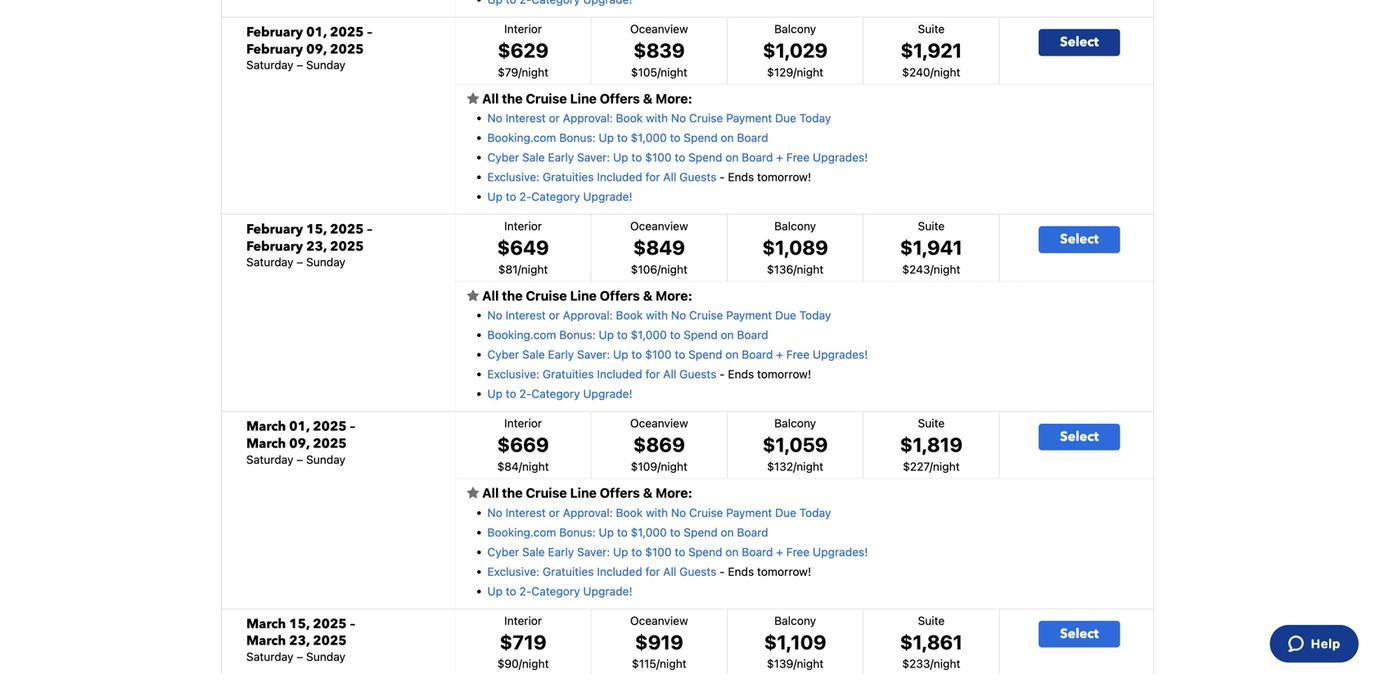Task type: describe. For each thing, give the bounding box(es) containing it.
cyber for $649
[[488, 348, 519, 362]]

2- for $649
[[520, 388, 532, 401]]

$109
[[631, 460, 658, 474]]

no down $84
[[488, 506, 503, 520]]

night for $839
[[661, 65, 688, 79]]

all down $84
[[483, 486, 499, 501]]

15, for $719
[[289, 616, 310, 634]]

sunday for $669
[[306, 453, 346, 467]]

interior $669 $84 / night
[[497, 417, 549, 474]]

oceanview $839 $105 / night
[[631, 22, 689, 79]]

/ for $669
[[519, 460, 522, 474]]

$233
[[903, 658, 931, 671]]

$136
[[767, 263, 794, 276]]

oceanview $849 $106 / night
[[631, 220, 689, 276]]

$839
[[634, 39, 685, 62]]

balcony $1,059 $132 / night
[[763, 417, 828, 474]]

suite for $1,921
[[918, 22, 945, 36]]

night for $1,059
[[797, 460, 824, 474]]

guests for $849
[[680, 368, 717, 381]]

$227
[[903, 460, 930, 474]]

3 march from the top
[[247, 616, 286, 634]]

bonus: for $669
[[560, 526, 596, 540]]

suite $1,861 $233 / night
[[900, 614, 963, 671]]

due for $1,059
[[776, 506, 797, 520]]

gratuities for $649
[[543, 368, 594, 381]]

early for $629
[[548, 151, 574, 164]]

ends for $1,029
[[728, 170, 754, 184]]

ends for $1,059
[[728, 565, 754, 579]]

+ for $1,059
[[777, 546, 784, 559]]

$1,059
[[763, 434, 828, 457]]

suite $1,941 $243 / night
[[901, 220, 963, 276]]

/ for $1,089
[[794, 263, 797, 276]]

february 01, 2025 – february 09, 2025 saturday – sunday
[[247, 23, 373, 72]]

night for $1,819
[[933, 460, 960, 474]]

interior $649 $81 / night
[[498, 220, 549, 276]]

no down the oceanview $849 $106 / night
[[671, 309, 686, 322]]

all up $849
[[664, 170, 677, 184]]

balcony $1,089 $136 / night
[[763, 220, 829, 276]]

up to 2-category upgrade! link for $649
[[488, 388, 633, 401]]

night for $919
[[660, 658, 687, 671]]

$79
[[498, 65, 519, 79]]

early for $649
[[548, 348, 574, 362]]

/ for $839
[[658, 65, 661, 79]]

15, for $649
[[306, 221, 327, 239]]

$869
[[634, 434, 685, 457]]

with for $839
[[646, 111, 668, 125]]

no interest or approval: book with no cruise payment due today booking.com bonus: up to $1,000 to spend on board cyber sale early saver: up to $100 to spend on board + free upgrades! exclusive: gratuities included for all guests -                   ends tomorrow! up to 2-category upgrade! for $839
[[488, 111, 868, 204]]

line for $629
[[570, 91, 597, 106]]

- for $839
[[720, 170, 725, 184]]

more: for $869
[[656, 486, 693, 501]]

no interest or approval: book with no cruise payment due today booking.com bonus: up to $1,000 to spend on board cyber sale early saver: up to $100 to spend on board + free upgrades! exclusive: gratuities included for all guests -                   ends tomorrow! up to 2-category upgrade! for $849
[[488, 309, 868, 401]]

$919
[[635, 631, 684, 654]]

oceanview $869 $109 / night
[[631, 417, 689, 474]]

no interest or approval: book with no cruise payment due today booking.com bonus: up to $1,000 to spend on board cyber sale early saver: up to $100 to spend on board + free upgrades! exclusive: gratuities included for all guests -                   ends tomorrow! up to 2-category upgrade! for $869
[[488, 506, 868, 598]]

$90
[[498, 658, 519, 671]]

tomorrow! for $1,059
[[758, 565, 812, 579]]

3 february from the top
[[247, 221, 303, 239]]

/ for $1,059
[[794, 460, 797, 474]]

ends for $1,089
[[728, 368, 754, 381]]

/ for $1,109
[[794, 658, 797, 671]]

for for $849
[[646, 368, 660, 381]]

interest for $669
[[506, 506, 546, 520]]

interior for $629
[[505, 22, 542, 36]]

booking.com bonus: up to $1,000 to spend on board link for $869
[[488, 526, 769, 540]]

/ for $849
[[658, 263, 661, 276]]

march 15, 2025 – march 23, 2025 saturday – sunday
[[247, 616, 355, 664]]

tomorrow! for $1,089
[[758, 368, 812, 381]]

no down $81
[[488, 309, 503, 322]]

sunday for $629
[[306, 58, 346, 72]]

booking.com bonus: up to $1,000 to spend on board link for $849
[[488, 329, 769, 342]]

cyber sale early saver: up to $100 to spend on board + free upgrades! link for $839
[[488, 151, 868, 164]]

included for $849
[[597, 368, 643, 381]]

- for $869
[[720, 565, 725, 579]]

01, for $629
[[306, 23, 327, 41]]

tomorrow! for $1,029
[[758, 170, 812, 184]]

upgrade! for $849
[[583, 388, 633, 401]]

today for $1,059
[[800, 506, 832, 520]]

balcony for $1,109
[[775, 614, 817, 628]]

$81
[[499, 263, 518, 276]]

approval: for $629
[[563, 111, 613, 125]]

guests for $839
[[680, 170, 717, 184]]

balcony for $1,029
[[775, 22, 817, 36]]

select link for $1,941
[[1039, 227, 1121, 253]]

category for $629
[[532, 190, 580, 204]]

all down $81
[[483, 288, 499, 304]]

sale for $629
[[523, 151, 545, 164]]

no down oceanview $839 $105 / night
[[671, 111, 686, 125]]

the for $649
[[502, 288, 523, 304]]

$1,941
[[901, 236, 963, 259]]

$629
[[498, 39, 549, 62]]

4 select from the top
[[1061, 626, 1099, 644]]

offers for $849
[[600, 288, 640, 304]]

$106
[[631, 263, 658, 276]]

$649
[[498, 236, 549, 259]]

night for $1,089
[[797, 263, 824, 276]]

/ for $869
[[658, 460, 661, 474]]

09, for $669
[[289, 435, 310, 453]]

+ for $1,089
[[777, 348, 784, 362]]

$100 for $839
[[645, 151, 672, 164]]

$1,000 for $839
[[631, 131, 667, 145]]

exclusive: gratuities included for all guests link for $869
[[488, 565, 717, 579]]

$105
[[631, 65, 658, 79]]

4 march from the top
[[247, 633, 286, 651]]

$669
[[497, 434, 549, 457]]

1 february from the top
[[247, 23, 303, 41]]

2 march from the top
[[247, 435, 286, 453]]

all up $869
[[664, 368, 677, 381]]

or for $629
[[549, 111, 560, 125]]

$1,109
[[765, 631, 827, 654]]

$243
[[903, 263, 931, 276]]

1 march from the top
[[247, 418, 286, 436]]

sunday for $649
[[306, 256, 346, 269]]

select for $1,819
[[1061, 428, 1099, 446]]

23, for $719
[[289, 633, 310, 651]]

saturday for $629
[[247, 58, 294, 72]]

/ for $719
[[519, 658, 522, 671]]

booking.com for $649
[[488, 329, 557, 342]]

oceanview $919 $115 / night
[[631, 614, 689, 671]]

$240
[[903, 65, 931, 79]]

& for $839
[[643, 91, 653, 106]]

star image for $629
[[467, 92, 479, 105]]

balcony for $1,089
[[775, 220, 817, 233]]

/ for $919
[[657, 658, 660, 671]]

balcony $1,109 $139 / night
[[765, 614, 827, 671]]

night for $1,029
[[797, 65, 824, 79]]



Task type: vqa. For each thing, say whether or not it's contained in the screenshot.
the topmost DECK:
no



Task type: locate. For each thing, give the bounding box(es) containing it.
1 vertical spatial 09,
[[289, 435, 310, 453]]

booking.com down $79
[[488, 131, 557, 145]]

/ down $649
[[518, 263, 521, 276]]

& down '$109'
[[643, 486, 653, 501]]

0 vertical spatial 23,
[[306, 238, 327, 256]]

1 included from the top
[[597, 170, 643, 184]]

/ down $1,861
[[931, 658, 934, 671]]

09,
[[306, 40, 327, 58], [289, 435, 310, 453]]

night inside 'balcony $1,089 $136 / night'
[[797, 263, 824, 276]]

3 upgrades! from the top
[[813, 546, 868, 559]]

guests for $869
[[680, 565, 717, 579]]

cyber for $669
[[488, 546, 519, 559]]

interior for $669
[[505, 417, 542, 431]]

payment
[[727, 111, 772, 125], [727, 309, 772, 322], [727, 506, 772, 520]]

1 gratuities from the top
[[543, 170, 594, 184]]

march
[[247, 418, 286, 436], [247, 435, 286, 453], [247, 616, 286, 634], [247, 633, 286, 651]]

0 vertical spatial 09,
[[306, 40, 327, 58]]

night down $1,089
[[797, 263, 824, 276]]

star image for $649
[[467, 290, 479, 303]]

1 select link from the top
[[1039, 29, 1121, 56]]

the down $79
[[502, 91, 523, 106]]

$100 for $849
[[645, 348, 672, 362]]

/ for $649
[[518, 263, 521, 276]]

0 vertical spatial upgrade!
[[583, 190, 633, 204]]

booking.com bonus: up to $1,000 to spend on board link
[[488, 131, 769, 145], [488, 329, 769, 342], [488, 526, 769, 540]]

february
[[247, 23, 303, 41], [247, 40, 303, 58], [247, 221, 303, 239], [247, 238, 303, 256]]

no interest or approval: book with no cruise payment due today link
[[488, 111, 832, 125], [488, 309, 832, 322], [488, 506, 832, 520]]

3 $100 from the top
[[645, 546, 672, 559]]

1 vertical spatial -
[[720, 368, 725, 381]]

1 guests from the top
[[680, 170, 717, 184]]

free for $1,029
[[787, 151, 810, 164]]

0 vertical spatial ends
[[728, 170, 754, 184]]

interior for $649
[[505, 220, 542, 233]]

0 vertical spatial 01,
[[306, 23, 327, 41]]

0 vertical spatial +
[[777, 151, 784, 164]]

interest down $84
[[506, 506, 546, 520]]

$132
[[768, 460, 794, 474]]

3 due from the top
[[776, 506, 797, 520]]

0 vertical spatial upgrades!
[[813, 151, 868, 164]]

night down $869
[[661, 460, 688, 474]]

4 february from the top
[[247, 238, 303, 256]]

more: for $849
[[656, 288, 693, 304]]

$129
[[767, 65, 794, 79]]

$1,819
[[900, 434, 963, 457]]

today down 'balcony $1,089 $136 / night'
[[800, 309, 832, 322]]

1 interior from the top
[[505, 22, 542, 36]]

booking.com bonus: up to $1,000 to spend on board link down $105
[[488, 131, 769, 145]]

all down $79
[[483, 91, 499, 106]]

more: down "$106"
[[656, 288, 693, 304]]

3 sunday from the top
[[306, 453, 346, 467]]

suite inside "suite $1,941 $243 / night"
[[918, 220, 945, 233]]

payment down $129
[[727, 111, 772, 125]]

booking.com bonus: up to $1,000 to spend on board link for $839
[[488, 131, 769, 145]]

3 ends from the top
[[728, 565, 754, 579]]

3 interest from the top
[[506, 506, 546, 520]]

/ down '$1,059'
[[794, 460, 797, 474]]

night for $1,109
[[797, 658, 824, 671]]

3 select from the top
[[1061, 428, 1099, 446]]

2 vertical spatial interest
[[506, 506, 546, 520]]

balcony inside 'balcony $1,089 $136 / night'
[[775, 220, 817, 233]]

0 vertical spatial line
[[570, 91, 597, 106]]

night down $919
[[660, 658, 687, 671]]

1 vertical spatial included
[[597, 368, 643, 381]]

2 vertical spatial today
[[800, 506, 832, 520]]

oceanview up $839
[[631, 22, 689, 36]]

1 vertical spatial cyber sale early saver: up to $100 to spend on board + free upgrades! link
[[488, 348, 868, 362]]

night for $629
[[522, 65, 549, 79]]

/ down $719
[[519, 658, 522, 671]]

offers
[[600, 91, 640, 106], [600, 288, 640, 304], [600, 486, 640, 501]]

booking.com bonus: up to $1,000 to spend on board link down "$106"
[[488, 329, 769, 342]]

offers down '$109'
[[600, 486, 640, 501]]

2 vertical spatial ends
[[728, 565, 754, 579]]

3 included from the top
[[597, 565, 643, 579]]

balcony inside balcony $1,059 $132 / night
[[775, 417, 817, 431]]

cyber for $629
[[488, 151, 519, 164]]

upgrades! for $1,089
[[813, 348, 868, 362]]

09, inside march 01, 2025 – march 09, 2025 saturday – sunday
[[289, 435, 310, 453]]

interior inside interior $629 $79 / night
[[505, 22, 542, 36]]

the for $669
[[502, 486, 523, 501]]

2 approval: from the top
[[563, 309, 613, 322]]

booking.com for $669
[[488, 526, 557, 540]]

0 vertical spatial book
[[616, 111, 643, 125]]

1 vertical spatial all the cruise line offers & more:
[[479, 288, 693, 304]]

up
[[599, 131, 614, 145], [613, 151, 629, 164], [488, 190, 503, 204], [599, 329, 614, 342], [613, 348, 629, 362], [488, 388, 503, 401], [599, 526, 614, 540], [613, 546, 629, 559], [488, 585, 503, 598]]

night down $629
[[522, 65, 549, 79]]

select link for $1,819
[[1039, 424, 1121, 451]]

upgrade! up oceanview $919 $115 / night
[[583, 585, 633, 598]]

1 vertical spatial 15,
[[289, 616, 310, 634]]

/ inside balcony $1,059 $132 / night
[[794, 460, 797, 474]]

$1,861
[[900, 631, 963, 654]]

night for $1,861
[[934, 658, 961, 671]]

$84
[[498, 460, 519, 474]]

balcony for $1,059
[[775, 417, 817, 431]]

3 category from the top
[[532, 585, 580, 598]]

2 vertical spatial sale
[[523, 546, 545, 559]]

suite up $1,861
[[918, 614, 945, 628]]

3 select link from the top
[[1039, 424, 1121, 451]]

for
[[646, 170, 660, 184], [646, 368, 660, 381], [646, 565, 660, 579]]

night down $719
[[522, 658, 549, 671]]

no down oceanview $869 $109 / night
[[671, 506, 686, 520]]

0 vertical spatial 2-
[[520, 190, 532, 204]]

book
[[616, 111, 643, 125], [616, 309, 643, 322], [616, 506, 643, 520]]

suite up $1,921
[[918, 22, 945, 36]]

01,
[[306, 23, 327, 41], [289, 418, 310, 436]]

1 vertical spatial 2-
[[520, 388, 532, 401]]

/
[[519, 65, 522, 79], [658, 65, 661, 79], [794, 65, 797, 79], [931, 65, 934, 79], [518, 263, 521, 276], [658, 263, 661, 276], [794, 263, 797, 276], [931, 263, 934, 276], [519, 460, 522, 474], [658, 460, 661, 474], [794, 460, 797, 474], [930, 460, 933, 474], [519, 658, 522, 671], [657, 658, 660, 671], [794, 658, 797, 671], [931, 658, 934, 671]]

1 vertical spatial 01,
[[289, 418, 310, 436]]

ends
[[728, 170, 754, 184], [728, 368, 754, 381], [728, 565, 754, 579]]

oceanview
[[631, 22, 689, 36], [631, 220, 689, 233], [631, 417, 689, 431], [631, 614, 689, 628]]

2 $1,000 from the top
[[631, 329, 667, 342]]

23, inside march 15, 2025 – march 23, 2025 saturday – sunday
[[289, 633, 310, 651]]

or for $649
[[549, 309, 560, 322]]

1 vertical spatial no interest or approval: book with no cruise payment due today booking.com bonus: up to $1,000 to spend on board cyber sale early saver: up to $100 to spend on board + free upgrades! exclusive: gratuities included for all guests -                   ends tomorrow! up to 2-category upgrade!
[[488, 309, 868, 401]]

with down "$106"
[[646, 309, 668, 322]]

3 cyber sale early saver: up to $100 to spend on board + free upgrades! link from the top
[[488, 546, 868, 559]]

night down $1,941
[[934, 263, 961, 276]]

2 select link from the top
[[1039, 227, 1121, 253]]

$1,000 for $869
[[631, 526, 667, 540]]

2 vertical spatial $100
[[645, 546, 672, 559]]

category
[[532, 190, 580, 204], [532, 388, 580, 401], [532, 585, 580, 598]]

0 vertical spatial 15,
[[306, 221, 327, 239]]

no interest or approval: book with no cruise payment due today link for $869
[[488, 506, 832, 520]]

upgrade!
[[583, 190, 633, 204], [583, 388, 633, 401], [583, 585, 633, 598]]

more:
[[656, 91, 693, 106], [656, 288, 693, 304], [656, 486, 693, 501]]

saturday
[[247, 58, 294, 72], [247, 256, 294, 269], [247, 453, 294, 467], [247, 651, 294, 664]]

interior up '$669'
[[505, 417, 542, 431]]

2 saturday from the top
[[247, 256, 294, 269]]

spend
[[684, 131, 718, 145], [689, 151, 723, 164], [684, 329, 718, 342], [689, 348, 723, 362], [684, 526, 718, 540], [689, 546, 723, 559]]

the for $629
[[502, 91, 523, 106]]

cyber sale early saver: up to $100 to spend on board + free upgrades! link for $869
[[488, 546, 868, 559]]

/ inside interior $669 $84 / night
[[519, 460, 522, 474]]

exclusive: for $669
[[488, 565, 540, 579]]

with down $105
[[646, 111, 668, 125]]

no interest or approval: book with no cruise payment due today booking.com bonus: up to $1,000 to spend on board cyber sale early saver: up to $100 to spend on board + free upgrades! exclusive: gratuities included for all guests -                   ends tomorrow! up to 2-category upgrade!
[[488, 111, 868, 204], [488, 309, 868, 401], [488, 506, 868, 598]]

oceanview for $869
[[631, 417, 689, 431]]

1 vertical spatial more:
[[656, 288, 693, 304]]

2 vertical spatial payment
[[727, 506, 772, 520]]

15,
[[306, 221, 327, 239], [289, 616, 310, 634]]

2 due from the top
[[776, 309, 797, 322]]

interest
[[506, 111, 546, 125], [506, 309, 546, 322], [506, 506, 546, 520]]

0 vertical spatial star image
[[467, 92, 479, 105]]

2 vertical spatial book
[[616, 506, 643, 520]]

book down $105
[[616, 111, 643, 125]]

3 guests from the top
[[680, 565, 717, 579]]

2 vertical spatial no interest or approval: book with no cruise payment due today booking.com bonus: up to $1,000 to spend on board cyber sale early saver: up to $100 to spend on board + free upgrades! exclusive: gratuities included for all guests -                   ends tomorrow! up to 2-category upgrade!
[[488, 506, 868, 598]]

with for $849
[[646, 309, 668, 322]]

payment down $132
[[727, 506, 772, 520]]

oceanview for $919
[[631, 614, 689, 628]]

2 2- from the top
[[520, 388, 532, 401]]

2 february from the top
[[247, 40, 303, 58]]

1 2- from the top
[[520, 190, 532, 204]]

0 vertical spatial saver:
[[577, 151, 610, 164]]

$100
[[645, 151, 672, 164], [645, 348, 672, 362], [645, 546, 672, 559]]

0 vertical spatial interest
[[506, 111, 546, 125]]

2 more: from the top
[[656, 288, 693, 304]]

/ down $1,819
[[930, 460, 933, 474]]

1 vertical spatial saver:
[[577, 348, 610, 362]]

0 vertical spatial gratuities
[[543, 170, 594, 184]]

no interest or approval: book with no cruise payment due today link down '$109'
[[488, 506, 832, 520]]

saver:
[[577, 151, 610, 164], [577, 348, 610, 362], [577, 546, 610, 559]]

no interest or approval: book with no cruise payment due today link down $105
[[488, 111, 832, 125]]

guests up $919
[[680, 565, 717, 579]]

1 cyber sale early saver: up to $100 to spend on board + free upgrades! link from the top
[[488, 151, 868, 164]]

1 booking.com from the top
[[488, 131, 557, 145]]

no
[[488, 111, 503, 125], [671, 111, 686, 125], [488, 309, 503, 322], [671, 309, 686, 322], [488, 506, 503, 520], [671, 506, 686, 520]]

2 free from the top
[[787, 348, 810, 362]]

$1,029
[[763, 39, 828, 62]]

due
[[776, 111, 797, 125], [776, 309, 797, 322], [776, 506, 797, 520]]

today
[[800, 111, 832, 125], [800, 309, 832, 322], [800, 506, 832, 520]]

3 for from the top
[[646, 565, 660, 579]]

4 saturday from the top
[[247, 651, 294, 664]]

0 vertical spatial more:
[[656, 91, 693, 106]]

night down $1,921
[[934, 65, 961, 79]]

1 vertical spatial category
[[532, 388, 580, 401]]

1 category from the top
[[532, 190, 580, 204]]

1 vertical spatial star image
[[467, 290, 479, 303]]

2 vertical spatial cyber sale early saver: up to $100 to spend on board + free upgrades! link
[[488, 546, 868, 559]]

2- up '$669'
[[520, 388, 532, 401]]

interior inside interior $719 $90 / night
[[505, 614, 542, 628]]

1 upgrades! from the top
[[813, 151, 868, 164]]

0 vertical spatial early
[[548, 151, 574, 164]]

interest for $649
[[506, 309, 546, 322]]

book down "$106"
[[616, 309, 643, 322]]

upgrade! for $869
[[583, 585, 633, 598]]

1 vertical spatial approval:
[[563, 309, 613, 322]]

free
[[787, 151, 810, 164], [787, 348, 810, 362], [787, 546, 810, 559]]

more: down '$109'
[[656, 486, 693, 501]]

guests
[[680, 170, 717, 184], [680, 368, 717, 381], [680, 565, 717, 579]]

2 exclusive: from the top
[[488, 368, 540, 381]]

free for $1,089
[[787, 348, 810, 362]]

+ for $1,029
[[777, 151, 784, 164]]

/ inside oceanview $919 $115 / night
[[657, 658, 660, 671]]

suite for $1,941
[[918, 220, 945, 233]]

sale for $649
[[523, 348, 545, 362]]

1 vertical spatial exclusive: gratuities included for all guests link
[[488, 368, 717, 381]]

2 $100 from the top
[[645, 348, 672, 362]]

up to 2-category upgrade! link for $669
[[488, 585, 633, 598]]

2 vertical spatial guests
[[680, 565, 717, 579]]

/ inside suite $1,921 $240 / night
[[931, 65, 934, 79]]

the down $84
[[502, 486, 523, 501]]

night inside interior $669 $84 / night
[[522, 460, 549, 474]]

interior up $629
[[505, 22, 542, 36]]

/ inside "suite $1,941 $243 / night"
[[931, 263, 934, 276]]

category up $719
[[532, 585, 580, 598]]

due down $129
[[776, 111, 797, 125]]

2 vertical spatial cyber
[[488, 546, 519, 559]]

1 vertical spatial $100
[[645, 348, 672, 362]]

exclusive: up $719
[[488, 565, 540, 579]]

1 select from the top
[[1061, 33, 1099, 51]]

gratuities for $629
[[543, 170, 594, 184]]

select for $1,941
[[1061, 231, 1099, 249]]

night for $669
[[522, 460, 549, 474]]

tomorrow! up $1,109 on the right bottom of the page
[[758, 565, 812, 579]]

2- for $629
[[520, 190, 532, 204]]

2 + from the top
[[777, 348, 784, 362]]

2 vertical spatial upgrade!
[[583, 585, 633, 598]]

2 - from the top
[[720, 368, 725, 381]]

3 gratuities from the top
[[543, 565, 594, 579]]

balcony up '$1,059'
[[775, 417, 817, 431]]

2 book from the top
[[616, 309, 643, 322]]

3 balcony from the top
[[775, 417, 817, 431]]

/ down $1,029
[[794, 65, 797, 79]]

0 vertical spatial $1,000
[[631, 131, 667, 145]]

exclusive: gratuities included for all guests link for $849
[[488, 368, 717, 381]]

to
[[617, 131, 628, 145], [670, 131, 681, 145], [632, 151, 642, 164], [675, 151, 686, 164], [506, 190, 517, 204], [617, 329, 628, 342], [670, 329, 681, 342], [632, 348, 642, 362], [675, 348, 686, 362], [506, 388, 517, 401], [617, 526, 628, 540], [670, 526, 681, 540], [632, 546, 642, 559], [675, 546, 686, 559], [506, 585, 517, 598]]

interior up $649
[[505, 220, 542, 233]]

balcony up $1,029
[[775, 22, 817, 36]]

2 vertical spatial early
[[548, 546, 574, 559]]

2 vertical spatial or
[[549, 506, 560, 520]]

2- up $719
[[520, 585, 532, 598]]

3 approval: from the top
[[563, 506, 613, 520]]

1 vertical spatial upgrades!
[[813, 348, 868, 362]]

bonus:
[[560, 131, 596, 145], [560, 329, 596, 342], [560, 526, 596, 540]]

3 + from the top
[[777, 546, 784, 559]]

offers down $105
[[600, 91, 640, 106]]

3 upgrade! from the top
[[583, 585, 633, 598]]

upgrades! for $1,059
[[813, 546, 868, 559]]

interior $719 $90 / night
[[498, 614, 549, 671]]

payment for $1,089
[[727, 309, 772, 322]]

2 vertical spatial category
[[532, 585, 580, 598]]

saver: for $839
[[577, 151, 610, 164]]

1 sunday from the top
[[306, 58, 346, 72]]

booking.com
[[488, 131, 557, 145], [488, 329, 557, 342], [488, 526, 557, 540]]

night inside the oceanview $849 $106 / night
[[661, 263, 688, 276]]

/ inside oceanview $839 $105 / night
[[658, 65, 661, 79]]

2 vertical spatial $1,000
[[631, 526, 667, 540]]

balcony inside the balcony $1,029 $129 / night
[[775, 22, 817, 36]]

saturday inside february 01, 2025 – february 09, 2025 saturday – sunday
[[247, 58, 294, 72]]

0 vertical spatial no interest or approval: book with no cruise payment due today booking.com bonus: up to $1,000 to spend on board cyber sale early saver: up to $100 to spend on board + free upgrades! exclusive: gratuities included for all guests -                   ends tomorrow! up to 2-category upgrade!
[[488, 111, 868, 204]]

suite $1,819 $227 / night
[[900, 417, 963, 474]]

today for $1,029
[[800, 111, 832, 125]]

more: down $105
[[656, 91, 693, 106]]

2 vertical spatial upgrades!
[[813, 546, 868, 559]]

2 vertical spatial free
[[787, 546, 810, 559]]

/ inside oceanview $869 $109 / night
[[658, 460, 661, 474]]

balcony inside balcony $1,109 $139 / night
[[775, 614, 817, 628]]

night inside suite $1,861 $233 / night
[[934, 658, 961, 671]]

1 vertical spatial booking.com
[[488, 329, 557, 342]]

0 vertical spatial booking.com bonus: up to $1,000 to spend on board link
[[488, 131, 769, 145]]

09, inside february 01, 2025 – february 09, 2025 saturday – sunday
[[306, 40, 327, 58]]

suite inside suite $1,861 $233 / night
[[918, 614, 945, 628]]

1 vertical spatial +
[[777, 348, 784, 362]]

bonus: for $629
[[560, 131, 596, 145]]

1 free from the top
[[787, 151, 810, 164]]

exclusive: up '$669'
[[488, 368, 540, 381]]

0 vertical spatial approval:
[[563, 111, 613, 125]]

up to 2-category upgrade! link
[[488, 190, 633, 204], [488, 388, 633, 401], [488, 585, 633, 598]]

tomorrow! up $1,089
[[758, 170, 812, 184]]

$849
[[634, 236, 685, 259]]

$719
[[500, 631, 547, 654]]

0 vertical spatial -
[[720, 170, 725, 184]]

1 upgrade! from the top
[[583, 190, 633, 204]]

4 oceanview from the top
[[631, 614, 689, 628]]

all up $919
[[664, 565, 677, 579]]

all
[[483, 91, 499, 106], [664, 170, 677, 184], [483, 288, 499, 304], [664, 368, 677, 381], [483, 486, 499, 501], [664, 565, 677, 579]]

for up $869
[[646, 368, 660, 381]]

interior inside interior $649 $81 / night
[[505, 220, 542, 233]]

night down $1,029
[[797, 65, 824, 79]]

upgrades! for $1,029
[[813, 151, 868, 164]]

night inside interior $629 $79 / night
[[522, 65, 549, 79]]

$115
[[632, 658, 657, 671]]

1 line from the top
[[570, 91, 597, 106]]

2 ends from the top
[[728, 368, 754, 381]]

/ inside interior $719 $90 / night
[[519, 658, 522, 671]]

$1,000 for $849
[[631, 329, 667, 342]]

suite up $1,819
[[918, 417, 945, 431]]

1 oceanview from the top
[[631, 22, 689, 36]]

0 vertical spatial offers
[[600, 91, 640, 106]]

category for $649
[[532, 388, 580, 401]]

free for $1,059
[[787, 546, 810, 559]]

2 select from the top
[[1061, 231, 1099, 249]]

night inside oceanview $839 $105 / night
[[661, 65, 688, 79]]

night down $839
[[661, 65, 688, 79]]

with
[[646, 111, 668, 125], [646, 309, 668, 322], [646, 506, 668, 520]]

included for $869
[[597, 565, 643, 579]]

$1,000 down '$109'
[[631, 526, 667, 540]]

1 vertical spatial upgrade!
[[583, 388, 633, 401]]

1 vertical spatial tomorrow!
[[758, 368, 812, 381]]

4 select link from the top
[[1039, 622, 1121, 648]]

up to 2-category upgrade! link up '$669'
[[488, 388, 633, 401]]

1 up to 2-category upgrade! link from the top
[[488, 190, 633, 204]]

balcony
[[775, 22, 817, 36], [775, 220, 817, 233], [775, 417, 817, 431], [775, 614, 817, 628]]

$1,089
[[763, 236, 829, 259]]

3 exclusive: gratuities included for all guests link from the top
[[488, 565, 717, 579]]

book for $849
[[616, 309, 643, 322]]

night inside suite $1,921 $240 / night
[[934, 65, 961, 79]]

2 vertical spatial bonus:
[[560, 526, 596, 540]]

/ inside suite $1,819 $227 / night
[[930, 460, 933, 474]]

3 2- from the top
[[520, 585, 532, 598]]

suite up $1,941
[[918, 220, 945, 233]]

included up $869
[[597, 368, 643, 381]]

exclusive: gratuities included for all guests link for $839
[[488, 170, 717, 184]]

2 & from the top
[[643, 288, 653, 304]]

1 $1,000 from the top
[[631, 131, 667, 145]]

/ down $629
[[519, 65, 522, 79]]

3 with from the top
[[646, 506, 668, 520]]

/ inside balcony $1,109 $139 / night
[[794, 658, 797, 671]]

1 more: from the top
[[656, 91, 693, 106]]

$1,921
[[901, 39, 963, 62]]

saturday inside march 15, 2025 – march 23, 2025 saturday – sunday
[[247, 651, 294, 664]]

march 01, 2025 – march 09, 2025 saturday – sunday
[[247, 418, 355, 467]]

suite inside suite $1,819 $227 / night
[[918, 417, 945, 431]]

no down $79
[[488, 111, 503, 125]]

0 vertical spatial today
[[800, 111, 832, 125]]

2 vertical spatial up to 2-category upgrade! link
[[488, 585, 633, 598]]

night inside interior $649 $81 / night
[[521, 263, 548, 276]]

0 vertical spatial free
[[787, 151, 810, 164]]

night inside interior $719 $90 / night
[[522, 658, 549, 671]]

1 vertical spatial today
[[800, 309, 832, 322]]

/ inside suite $1,861 $233 / night
[[931, 658, 934, 671]]

3 line from the top
[[570, 486, 597, 501]]

3 booking.com bonus: up to $1,000 to spend on board link from the top
[[488, 526, 769, 540]]

/ for $629
[[519, 65, 522, 79]]

select
[[1061, 33, 1099, 51], [1061, 231, 1099, 249], [1061, 428, 1099, 446], [1061, 626, 1099, 644]]

2 booking.com bonus: up to $1,000 to spend on board link from the top
[[488, 329, 769, 342]]

2 vertical spatial exclusive: gratuities included for all guests link
[[488, 565, 717, 579]]

2 vertical spatial booking.com bonus: up to $1,000 to spend on board link
[[488, 526, 769, 540]]

the
[[502, 91, 523, 106], [502, 288, 523, 304], [502, 486, 523, 501]]

2 vertical spatial included
[[597, 565, 643, 579]]

1 vertical spatial ends
[[728, 368, 754, 381]]

all the cruise line offers & more:
[[479, 91, 693, 106], [479, 288, 693, 304], [479, 486, 693, 501]]

1 offers from the top
[[600, 91, 640, 106]]

sunday inside march 01, 2025 – march 09, 2025 saturday – sunday
[[306, 453, 346, 467]]

early for $669
[[548, 546, 574, 559]]

+
[[777, 151, 784, 164], [777, 348, 784, 362], [777, 546, 784, 559]]

included up $849
[[597, 170, 643, 184]]

2 early from the top
[[548, 348, 574, 362]]

all the cruise line offers & more: down $105
[[479, 91, 693, 106]]

–
[[367, 23, 373, 41], [297, 58, 303, 72], [367, 221, 373, 239], [297, 256, 303, 269], [350, 418, 355, 436], [297, 453, 303, 467], [350, 616, 355, 634], [297, 651, 303, 664]]

15, inside february 15, 2025 – february 23, 2025 saturday – sunday
[[306, 221, 327, 239]]

balcony $1,029 $129 / night
[[763, 22, 828, 79]]

1 vertical spatial booking.com bonus: up to $1,000 to spend on board link
[[488, 329, 769, 342]]

all the cruise line offers & more: for $649
[[479, 288, 693, 304]]

sale
[[523, 151, 545, 164], [523, 348, 545, 362], [523, 546, 545, 559]]

/ inside interior $649 $81 / night
[[518, 263, 521, 276]]

/ down $1,941
[[931, 263, 934, 276]]

0 vertical spatial for
[[646, 170, 660, 184]]

23, inside february 15, 2025 – february 23, 2025 saturday – sunday
[[306, 238, 327, 256]]

2 vertical spatial +
[[777, 546, 784, 559]]

0 vertical spatial payment
[[727, 111, 772, 125]]

0 vertical spatial category
[[532, 190, 580, 204]]

the down $81
[[502, 288, 523, 304]]

2 oceanview from the top
[[631, 220, 689, 233]]

2 included from the top
[[597, 368, 643, 381]]

- for $849
[[720, 368, 725, 381]]

due for $1,089
[[776, 309, 797, 322]]

suite for $1,861
[[918, 614, 945, 628]]

2 vertical spatial star image
[[467, 487, 479, 500]]

/ down '$669'
[[519, 460, 522, 474]]

suite inside suite $1,921 $240 / night
[[918, 22, 945, 36]]

no interest or approval: book with no cruise payment due today link for $849
[[488, 309, 832, 322]]

for up $919
[[646, 565, 660, 579]]

for up $849
[[646, 170, 660, 184]]

1 vertical spatial offers
[[600, 288, 640, 304]]

1 with from the top
[[646, 111, 668, 125]]

interior $629 $79 / night
[[498, 22, 549, 79]]

interior for $719
[[505, 614, 542, 628]]

2 balcony from the top
[[775, 220, 817, 233]]

1 star image from the top
[[467, 92, 479, 105]]

/ inside the balcony $1,029 $129 / night
[[794, 65, 797, 79]]

night inside the balcony $1,029 $129 / night
[[797, 65, 824, 79]]

included up $919
[[597, 565, 643, 579]]

1 all the cruise line offers & more: from the top
[[479, 91, 693, 106]]

2 vertical spatial 2-
[[520, 585, 532, 598]]

2 upgrade! from the top
[[583, 388, 633, 401]]

today down balcony $1,059 $132 / night on the right of page
[[800, 506, 832, 520]]

category up $649
[[532, 190, 580, 204]]

for for $869
[[646, 565, 660, 579]]

approval:
[[563, 111, 613, 125], [563, 309, 613, 322], [563, 506, 613, 520]]

cruise
[[526, 91, 567, 106], [690, 111, 723, 125], [526, 288, 567, 304], [690, 309, 723, 322], [526, 486, 567, 501], [690, 506, 723, 520]]

1 vertical spatial &
[[643, 288, 653, 304]]

2 vertical spatial no interest or approval: book with no cruise payment due today link
[[488, 506, 832, 520]]

3 exclusive: from the top
[[488, 565, 540, 579]]

book down '$109'
[[616, 506, 643, 520]]

booking.com down $81
[[488, 329, 557, 342]]

night
[[522, 65, 549, 79], [661, 65, 688, 79], [797, 65, 824, 79], [934, 65, 961, 79], [521, 263, 548, 276], [661, 263, 688, 276], [797, 263, 824, 276], [934, 263, 961, 276], [522, 460, 549, 474], [661, 460, 688, 474], [797, 460, 824, 474], [933, 460, 960, 474], [522, 658, 549, 671], [660, 658, 687, 671], [797, 658, 824, 671], [934, 658, 961, 671]]

01, inside february 01, 2025 – february 09, 2025 saturday – sunday
[[306, 23, 327, 41]]

0 vertical spatial exclusive:
[[488, 170, 540, 184]]

night inside suite $1,819 $227 / night
[[933, 460, 960, 474]]

3 up to 2-category upgrade! link from the top
[[488, 585, 633, 598]]

0 vertical spatial all the cruise line offers & more:
[[479, 91, 693, 106]]

0 vertical spatial booking.com
[[488, 131, 557, 145]]

2 vertical spatial gratuities
[[543, 565, 594, 579]]

1 vertical spatial early
[[548, 348, 574, 362]]

line
[[570, 91, 597, 106], [570, 288, 597, 304], [570, 486, 597, 501]]

interior inside interior $669 $84 / night
[[505, 417, 542, 431]]

night inside oceanview $919 $115 / night
[[660, 658, 687, 671]]

01, inside march 01, 2025 – march 09, 2025 saturday – sunday
[[289, 418, 310, 436]]

select for $1,921
[[1061, 33, 1099, 51]]

/ down $919
[[657, 658, 660, 671]]

2- up $649
[[520, 190, 532, 204]]

/ down $1,921
[[931, 65, 934, 79]]

night inside balcony $1,059 $132 / night
[[797, 460, 824, 474]]

1 vertical spatial cyber
[[488, 348, 519, 362]]

1 book from the top
[[616, 111, 643, 125]]

booking.com down $84
[[488, 526, 557, 540]]

guests up $849
[[680, 170, 717, 184]]

night for $849
[[661, 263, 688, 276]]

3 interior from the top
[[505, 417, 542, 431]]

or
[[549, 111, 560, 125], [549, 309, 560, 322], [549, 506, 560, 520]]

interest for $629
[[506, 111, 546, 125]]

0 vertical spatial up to 2-category upgrade! link
[[488, 190, 633, 204]]

upgrade! up oceanview $869 $109 / night
[[583, 388, 633, 401]]

1 or from the top
[[549, 111, 560, 125]]

2 cyber sale early saver: up to $100 to spend on board + free upgrades! link from the top
[[488, 348, 868, 362]]

09, for $629
[[306, 40, 327, 58]]

booking.com for $629
[[488, 131, 557, 145]]

$1,000 down $105
[[631, 131, 667, 145]]

due down $136
[[776, 309, 797, 322]]

interior
[[505, 22, 542, 36], [505, 220, 542, 233], [505, 417, 542, 431], [505, 614, 542, 628]]

&
[[643, 91, 653, 106], [643, 288, 653, 304], [643, 486, 653, 501]]

night for $1,921
[[934, 65, 961, 79]]

/ inside the oceanview $849 $106 / night
[[658, 263, 661, 276]]

23,
[[306, 238, 327, 256], [289, 633, 310, 651]]

3 no interest or approval: book with no cruise payment due today link from the top
[[488, 506, 832, 520]]

due down $132
[[776, 506, 797, 520]]

tomorrow!
[[758, 170, 812, 184], [758, 368, 812, 381], [758, 565, 812, 579]]

night inside "suite $1,941 $243 / night"
[[934, 263, 961, 276]]

15, inside march 15, 2025 – march 23, 2025 saturday – sunday
[[289, 616, 310, 634]]

sunday inside february 15, 2025 – february 23, 2025 saturday – sunday
[[306, 256, 346, 269]]

2 vertical spatial &
[[643, 486, 653, 501]]

sunday inside march 15, 2025 – march 23, 2025 saturday – sunday
[[306, 651, 346, 664]]

2 bonus: from the top
[[560, 329, 596, 342]]

line for $669
[[570, 486, 597, 501]]

night inside oceanview $869 $109 / night
[[661, 460, 688, 474]]

/ down $839
[[658, 65, 661, 79]]

1 vertical spatial exclusive:
[[488, 368, 540, 381]]

0 vertical spatial $100
[[645, 151, 672, 164]]

1 vertical spatial due
[[776, 309, 797, 322]]

1 vertical spatial payment
[[727, 309, 772, 322]]

1 vertical spatial up to 2-category upgrade! link
[[488, 388, 633, 401]]

$139
[[767, 658, 794, 671]]

1 due from the top
[[776, 111, 797, 125]]

3 sale from the top
[[523, 546, 545, 559]]

/ inside 'balcony $1,089 $136 / night'
[[794, 263, 797, 276]]

suite
[[918, 22, 945, 36], [918, 220, 945, 233], [918, 417, 945, 431], [918, 614, 945, 628]]

/ inside interior $629 $79 / night
[[519, 65, 522, 79]]

upgrade! up the oceanview $849 $106 / night
[[583, 190, 633, 204]]

2 saver: from the top
[[577, 348, 610, 362]]

2 vertical spatial tomorrow!
[[758, 565, 812, 579]]

2 vertical spatial all the cruise line offers & more:
[[479, 486, 693, 501]]

on
[[721, 131, 734, 145], [726, 151, 739, 164], [721, 329, 734, 342], [726, 348, 739, 362], [721, 526, 734, 540], [726, 546, 739, 559]]

2 vertical spatial -
[[720, 565, 725, 579]]

category up '$669'
[[532, 388, 580, 401]]

/ down $1,109 on the right bottom of the page
[[794, 658, 797, 671]]

4 suite from the top
[[918, 614, 945, 628]]

up to 2-category upgrade! link up $649
[[488, 190, 633, 204]]

no interest or approval: book with no cruise payment due today link down "$106"
[[488, 309, 832, 322]]

3 suite from the top
[[918, 417, 945, 431]]

2 vertical spatial booking.com
[[488, 526, 557, 540]]

suite $1,921 $240 / night
[[901, 22, 963, 79]]

star image
[[467, 92, 479, 105], [467, 290, 479, 303], [467, 487, 479, 500]]

1 bonus: from the top
[[560, 131, 596, 145]]

saturday inside february 15, 2025 – february 23, 2025 saturday – sunday
[[247, 256, 294, 269]]

1 for from the top
[[646, 170, 660, 184]]

3 star image from the top
[[467, 487, 479, 500]]

night inside balcony $1,109 $139 / night
[[797, 658, 824, 671]]

cyber sale early saver: up to $100 to spend on board + free upgrades! link
[[488, 151, 868, 164], [488, 348, 868, 362], [488, 546, 868, 559]]

saturday inside march 01, 2025 – march 09, 2025 saturday – sunday
[[247, 453, 294, 467]]

sunday inside february 01, 2025 – february 09, 2025 saturday – sunday
[[306, 58, 346, 72]]

sunday for $719
[[306, 651, 346, 664]]

more: for $839
[[656, 91, 693, 106]]

included
[[597, 170, 643, 184], [597, 368, 643, 381], [597, 565, 643, 579]]

3 book from the top
[[616, 506, 643, 520]]

approval: for $669
[[563, 506, 613, 520]]

3 bonus: from the top
[[560, 526, 596, 540]]

-
[[720, 170, 725, 184], [720, 368, 725, 381], [720, 565, 725, 579]]

2 for from the top
[[646, 368, 660, 381]]

1 no interest or approval: book with no cruise payment due today booking.com bonus: up to $1,000 to spend on board cyber sale early saver: up to $100 to spend on board + free upgrades! exclusive: gratuities included for all guests -                   ends tomorrow! up to 2-category upgrade! from the top
[[488, 111, 868, 204]]

2 interior from the top
[[505, 220, 542, 233]]

february 15, 2025 – february 23, 2025 saturday – sunday
[[247, 221, 373, 269]]

$1,000 down "$106"
[[631, 329, 667, 342]]

2 gratuities from the top
[[543, 368, 594, 381]]

1 vertical spatial $1,000
[[631, 329, 667, 342]]

payment down $136
[[727, 309, 772, 322]]

2 vertical spatial more:
[[656, 486, 693, 501]]

2 star image from the top
[[467, 290, 479, 303]]



